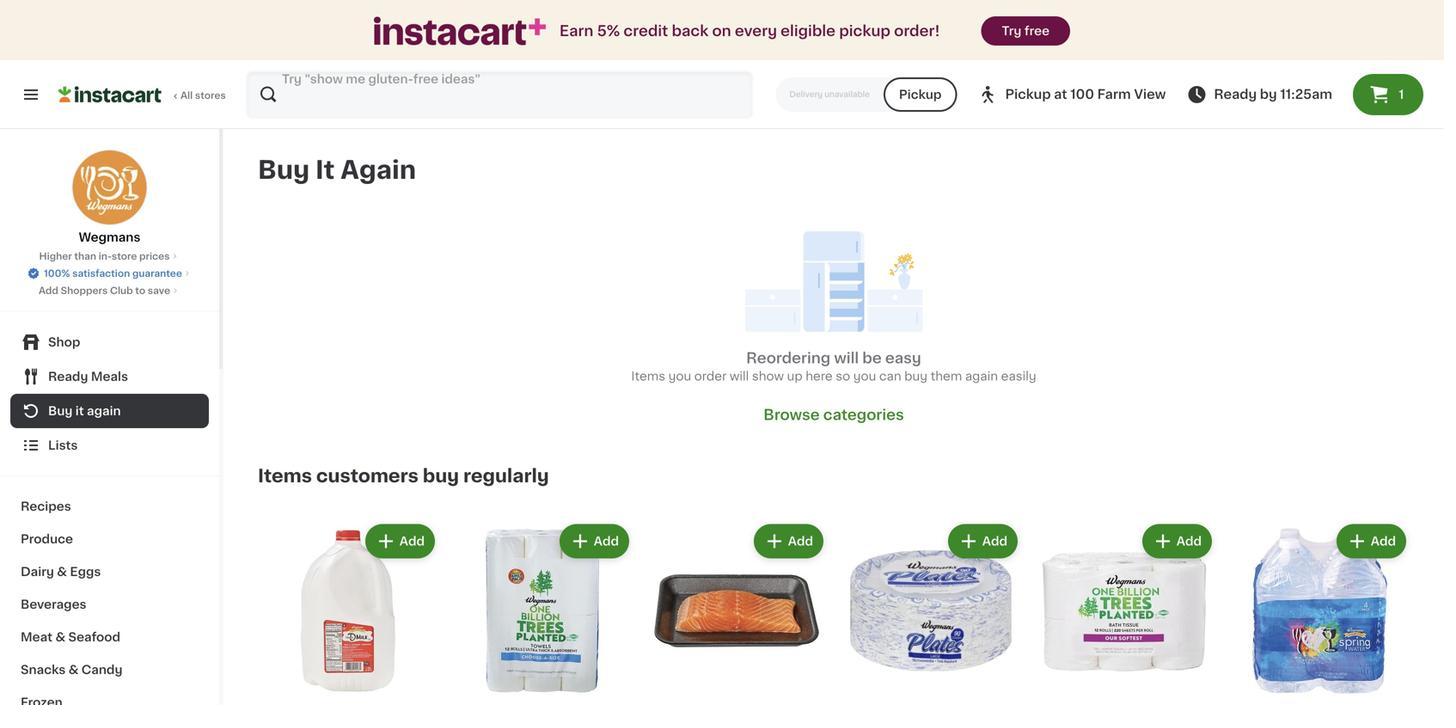 Task type: describe. For each thing, give the bounding box(es) containing it.
browse
[[764, 408, 820, 422]]

guarantee
[[132, 269, 182, 278]]

add for fifth product group from the left
[[1177, 535, 1202, 547]]

it
[[316, 158, 335, 182]]

beverages
[[21, 598, 86, 610]]

dairy
[[21, 566, 54, 578]]

beverages link
[[10, 588, 209, 621]]

wegmans link
[[72, 150, 147, 246]]

order
[[695, 370, 727, 382]]

1 vertical spatial items
[[258, 467, 312, 485]]

easy
[[886, 351, 922, 365]]

be
[[863, 351, 882, 365]]

produce
[[21, 533, 73, 545]]

recipes
[[21, 500, 71, 512]]

regularly
[[463, 467, 549, 485]]

view
[[1134, 88, 1166, 101]]

pickup for pickup at 100 farm view
[[1006, 88, 1051, 101]]

add button for fifth product group from the left
[[1144, 526, 1211, 557]]

buy it again
[[48, 405, 121, 417]]

shoppers
[[61, 286, 108, 295]]

add button for 6th product group from the left
[[1339, 526, 1405, 557]]

meals
[[91, 371, 128, 383]]

dairy & eggs link
[[10, 555, 209, 588]]

add for 3rd product group from left
[[788, 535, 813, 547]]

buy inside reordering will be easy items you order will show up here so you can buy them again easily
[[905, 370, 928, 382]]

100%
[[44, 269, 70, 278]]

so
[[836, 370, 851, 382]]

order!
[[894, 24, 940, 38]]

service type group
[[776, 77, 957, 112]]

snacks
[[21, 664, 66, 676]]

11:25am
[[1281, 88, 1333, 101]]

ready meals
[[48, 371, 128, 383]]

100
[[1071, 88, 1095, 101]]

shop
[[48, 336, 80, 348]]

pickup at 100 farm view
[[1006, 88, 1166, 101]]

ready meals button
[[10, 359, 209, 394]]

6 product group from the left
[[1230, 521, 1410, 705]]

back
[[672, 24, 709, 38]]

snacks & candy link
[[10, 653, 209, 686]]

wegmans
[[79, 231, 141, 243]]

customers
[[316, 467, 419, 485]]

on
[[712, 24, 731, 38]]

buy it again
[[258, 158, 416, 182]]

& for snacks
[[69, 664, 79, 676]]

add shoppers club to save
[[39, 286, 170, 295]]

ready by 11:25am link
[[1187, 84, 1333, 105]]

earn
[[560, 24, 594, 38]]

1 horizontal spatial will
[[834, 351, 859, 365]]

save
[[148, 286, 170, 295]]

all stores link
[[58, 71, 227, 119]]

higher
[[39, 251, 72, 261]]

can
[[879, 370, 902, 382]]

categories
[[824, 408, 904, 422]]

again
[[341, 158, 416, 182]]

seafood
[[68, 631, 120, 643]]

pickup at 100 farm view button
[[978, 71, 1166, 119]]

pickup button
[[884, 77, 957, 112]]

produce link
[[10, 523, 209, 555]]

credit
[[624, 24, 668, 38]]

shop link
[[10, 325, 209, 359]]

farm
[[1098, 88, 1131, 101]]

5%
[[597, 24, 620, 38]]

meat & seafood
[[21, 631, 120, 643]]

2 you from the left
[[854, 370, 876, 382]]

show
[[752, 370, 784, 382]]

reordering will be easy items you order will show up here so you can buy them again easily
[[631, 351, 1037, 382]]

lists
[[48, 439, 78, 451]]

pickup for pickup
[[899, 89, 942, 101]]

recipes link
[[10, 490, 209, 523]]

store
[[112, 251, 137, 261]]

stores
[[195, 91, 226, 100]]

buy for buy it again
[[258, 158, 310, 182]]

it
[[75, 405, 84, 417]]

at
[[1054, 88, 1068, 101]]

add for first product group from left
[[400, 535, 425, 547]]

eggs
[[70, 566, 101, 578]]

here
[[806, 370, 833, 382]]

higher than in-store prices link
[[39, 249, 180, 263]]

add for 6th product group from the left
[[1371, 535, 1396, 547]]

by
[[1260, 88, 1277, 101]]

earn 5% credit back on every eligible pickup order!
[[560, 24, 940, 38]]

club
[[110, 286, 133, 295]]

add for fourth product group from the left
[[983, 535, 1008, 547]]

candy
[[82, 664, 122, 676]]

1 product group from the left
[[258, 521, 439, 705]]

browse categories link
[[764, 405, 904, 424]]



Task type: locate. For each thing, give the bounding box(es) containing it.
all stores
[[181, 91, 226, 100]]

wegmans logo image
[[72, 150, 147, 225]]

all
[[181, 91, 193, 100]]

6 add button from the left
[[1339, 526, 1405, 557]]

1 horizontal spatial pickup
[[1006, 88, 1051, 101]]

try
[[1002, 25, 1022, 37]]

ready down shop
[[48, 371, 88, 383]]

add button for 3rd product group from left
[[756, 526, 822, 557]]

meat
[[21, 631, 52, 643]]

2 product group from the left
[[452, 521, 633, 705]]

1 horizontal spatial buy
[[905, 370, 928, 382]]

1 vertical spatial &
[[55, 631, 65, 643]]

items
[[631, 370, 666, 382], [258, 467, 312, 485]]

buy
[[905, 370, 928, 382], [423, 467, 459, 485]]

add button for 5th product group from right
[[561, 526, 628, 557]]

0 horizontal spatial ready
[[48, 371, 88, 383]]

again
[[965, 370, 998, 382], [87, 405, 121, 417]]

pickup
[[1006, 88, 1051, 101], [899, 89, 942, 101]]

items left order
[[631, 370, 666, 382]]

add button for first product group from left
[[367, 526, 433, 557]]

1 vertical spatial again
[[87, 405, 121, 417]]

you left order
[[669, 370, 691, 382]]

0 horizontal spatial buy
[[423, 467, 459, 485]]

meat & seafood link
[[10, 621, 209, 653]]

items inside reordering will be easy items you order will show up here so you can buy them again easily
[[631, 370, 666, 382]]

1 horizontal spatial buy
[[258, 158, 310, 182]]

4 product group from the left
[[841, 521, 1021, 705]]

2 vertical spatial &
[[69, 664, 79, 676]]

easily
[[1001, 370, 1037, 382]]

1 vertical spatial ready
[[48, 371, 88, 383]]

0 horizontal spatial you
[[669, 370, 691, 382]]

& inside 'link'
[[55, 631, 65, 643]]

add button for fourth product group from the left
[[950, 526, 1016, 557]]

dairy & eggs
[[21, 566, 101, 578]]

reordering
[[746, 351, 831, 365]]

up
[[787, 370, 803, 382]]

1 horizontal spatial ready
[[1214, 88, 1257, 101]]

snacks & candy
[[21, 664, 122, 676]]

again inside the buy it again link
[[87, 405, 121, 417]]

4 add button from the left
[[950, 526, 1016, 557]]

&
[[57, 566, 67, 578], [55, 631, 65, 643], [69, 664, 79, 676]]

product group
[[258, 521, 439, 705], [452, 521, 633, 705], [647, 521, 827, 705], [841, 521, 1021, 705], [1035, 521, 1216, 705], [1230, 521, 1410, 705]]

instacart logo image
[[58, 84, 162, 105]]

& left candy
[[69, 664, 79, 676]]

add shoppers club to save link
[[39, 284, 181, 297]]

pickup
[[839, 24, 891, 38]]

than
[[74, 251, 96, 261]]

1 vertical spatial will
[[730, 370, 749, 382]]

ready inside dropdown button
[[48, 371, 88, 383]]

every
[[735, 24, 777, 38]]

1 add button from the left
[[367, 526, 433, 557]]

ready by 11:25am
[[1214, 88, 1333, 101]]

browse categories
[[764, 408, 904, 422]]

ready for ready meals
[[48, 371, 88, 383]]

pickup down order!
[[899, 89, 942, 101]]

buy
[[258, 158, 310, 182], [48, 405, 73, 417]]

0 vertical spatial buy
[[258, 158, 310, 182]]

pickup left "at"
[[1006, 88, 1051, 101]]

ready for ready by 11:25am
[[1214, 88, 1257, 101]]

will up so
[[834, 351, 859, 365]]

Search field
[[248, 72, 752, 117]]

higher than in-store prices
[[39, 251, 170, 261]]

will left show
[[730, 370, 749, 382]]

again right it
[[87, 405, 121, 417]]

1 horizontal spatial again
[[965, 370, 998, 382]]

5 product group from the left
[[1035, 521, 1216, 705]]

in-
[[99, 251, 112, 261]]

0 horizontal spatial will
[[730, 370, 749, 382]]

0 horizontal spatial pickup
[[899, 89, 942, 101]]

5 add button from the left
[[1144, 526, 1211, 557]]

buy down easy
[[905, 370, 928, 382]]

& left eggs
[[57, 566, 67, 578]]

0 horizontal spatial buy
[[48, 405, 73, 417]]

try free
[[1002, 25, 1050, 37]]

3 add button from the left
[[756, 526, 822, 557]]

eligible
[[781, 24, 836, 38]]

satisfaction
[[72, 269, 130, 278]]

you
[[669, 370, 691, 382], [854, 370, 876, 382]]

pickup inside pickup button
[[899, 89, 942, 101]]

them
[[931, 370, 962, 382]]

again right them
[[965, 370, 998, 382]]

you down be
[[854, 370, 876, 382]]

will
[[834, 351, 859, 365], [730, 370, 749, 382]]

& for meat
[[55, 631, 65, 643]]

0 vertical spatial items
[[631, 370, 666, 382]]

0 horizontal spatial again
[[87, 405, 121, 417]]

1 horizontal spatial you
[[854, 370, 876, 382]]

0 vertical spatial will
[[834, 351, 859, 365]]

buy for buy it again
[[48, 405, 73, 417]]

add
[[39, 286, 58, 295], [400, 535, 425, 547], [594, 535, 619, 547], [788, 535, 813, 547], [983, 535, 1008, 547], [1177, 535, 1202, 547], [1371, 535, 1396, 547]]

1 you from the left
[[669, 370, 691, 382]]

100% satisfaction guarantee button
[[27, 263, 193, 280]]

free
[[1025, 25, 1050, 37]]

0 vertical spatial again
[[965, 370, 998, 382]]

buy it again link
[[10, 394, 209, 428]]

& for dairy
[[57, 566, 67, 578]]

ready left the by at the right of page
[[1214, 88, 1257, 101]]

ready meals link
[[10, 359, 209, 394]]

None search field
[[246, 71, 754, 119]]

lists link
[[10, 428, 209, 463]]

1 horizontal spatial items
[[631, 370, 666, 382]]

instacart plus icon image
[[374, 17, 546, 45]]

& right meat
[[55, 631, 65, 643]]

1 vertical spatial buy
[[48, 405, 73, 417]]

1
[[1399, 89, 1404, 101]]

0 vertical spatial buy
[[905, 370, 928, 382]]

0 vertical spatial ready
[[1214, 88, 1257, 101]]

100% satisfaction guarantee
[[44, 269, 182, 278]]

items left customers
[[258, 467, 312, 485]]

buy left the regularly
[[423, 467, 459, 485]]

ready
[[1214, 88, 1257, 101], [48, 371, 88, 383]]

again inside reordering will be easy items you order will show up here so you can buy them again easily
[[965, 370, 998, 382]]

2 add button from the left
[[561, 526, 628, 557]]

add for 5th product group from right
[[594, 535, 619, 547]]

3 product group from the left
[[647, 521, 827, 705]]

1 vertical spatial buy
[[423, 467, 459, 485]]

1 button
[[1353, 74, 1424, 115]]

to
[[135, 286, 145, 295]]

items customers buy regularly
[[258, 467, 549, 485]]

0 horizontal spatial items
[[258, 467, 312, 485]]

0 vertical spatial &
[[57, 566, 67, 578]]

prices
[[139, 251, 170, 261]]

pickup inside pickup at 100 farm view popup button
[[1006, 88, 1051, 101]]



Task type: vqa. For each thing, say whether or not it's contained in the screenshot.
at
yes



